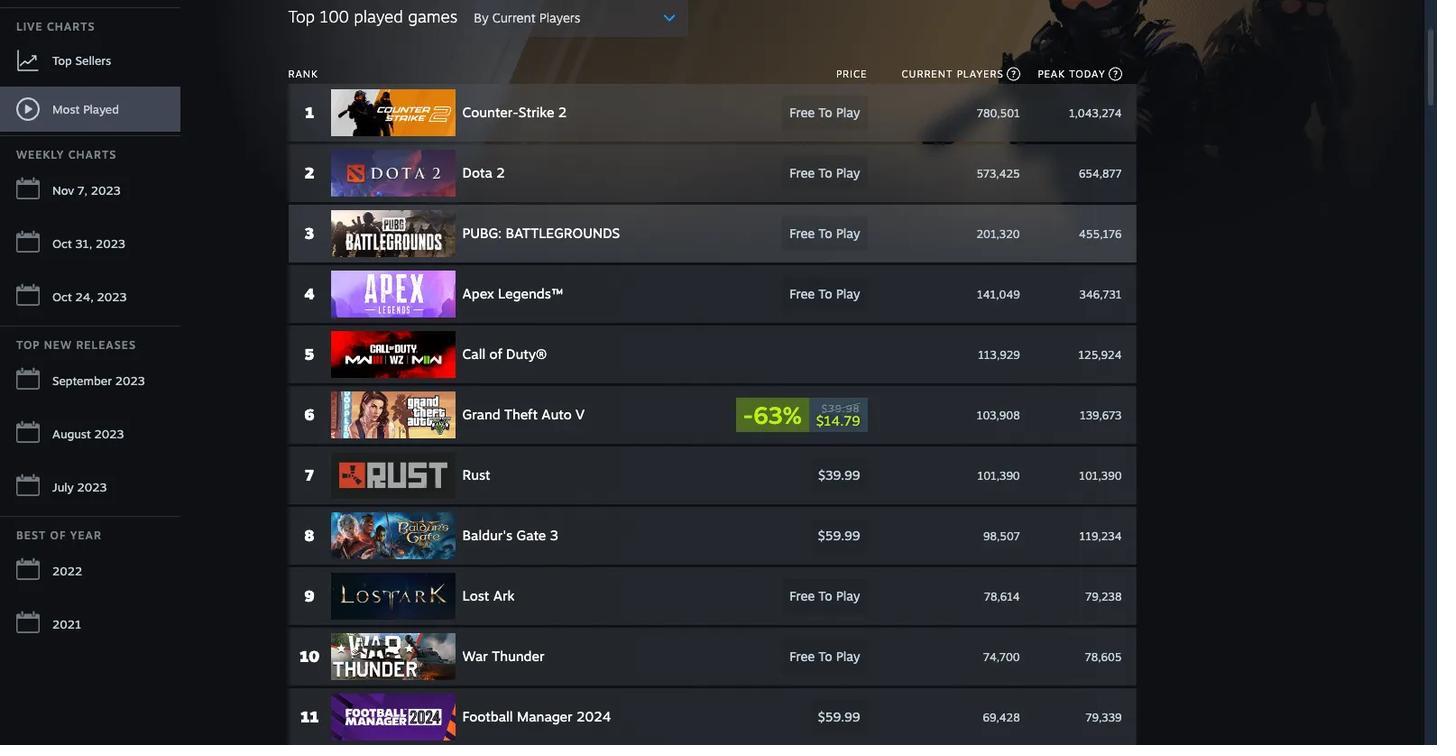 Task type: vqa. For each thing, say whether or not it's contained in the screenshot.
News link
no



Task type: locate. For each thing, give the bounding box(es) containing it.
3 free from the top
[[790, 226, 815, 241]]

current
[[492, 10, 536, 25], [902, 68, 953, 80]]

141,049
[[977, 287, 1020, 301]]

gate
[[517, 527, 546, 544]]

6 free to play from the top
[[790, 649, 860, 664]]

of right call
[[490, 346, 502, 363]]

top for top sellers
[[52, 53, 72, 67]]

1 to from the top
[[819, 105, 833, 120]]

74,700
[[984, 650, 1020, 664]]

play
[[836, 105, 860, 120], [836, 165, 860, 180], [836, 226, 860, 241], [836, 286, 860, 301], [836, 588, 860, 604], [836, 649, 860, 664]]

releases
[[76, 338, 136, 352]]

2 right dota
[[497, 164, 505, 181]]

pubg: battlegrounds
[[463, 225, 620, 242]]

1 vertical spatial players
[[957, 68, 1004, 80]]

charts for 7,
[[68, 148, 117, 162]]

4
[[304, 284, 315, 303]]

players right by
[[539, 10, 581, 25]]

manager
[[517, 708, 573, 726]]

2021 link
[[0, 600, 180, 650]]

rust link
[[331, 452, 718, 499]]

2 down '1'
[[305, 163, 314, 182]]

3 up 4
[[305, 224, 314, 243]]

weekly charts
[[16, 148, 117, 162]]

1 free to play from the top
[[790, 105, 860, 120]]

1 oct from the top
[[52, 236, 72, 251]]

oct inside "link"
[[52, 236, 72, 251]]

0 horizontal spatial 3
[[305, 224, 314, 243]]

1 free from the top
[[790, 105, 815, 120]]

august 2023 link
[[0, 410, 180, 459]]

nov 7, 2023
[[52, 183, 121, 198]]

free for 4
[[790, 286, 815, 301]]

5 free from the top
[[790, 588, 815, 604]]

346,731
[[1080, 287, 1122, 301]]

today
[[1070, 68, 1106, 80]]

charts
[[47, 20, 95, 33], [68, 148, 117, 162]]

3
[[305, 224, 314, 243], [550, 527, 559, 544]]

0 vertical spatial charts
[[47, 20, 95, 33]]

top left 100
[[288, 6, 315, 26]]

1 vertical spatial charts
[[68, 148, 117, 162]]

-
[[743, 401, 754, 430]]

0 vertical spatial 3
[[305, 224, 314, 243]]

1 horizontal spatial 3
[[550, 527, 559, 544]]

football manager 2024 link
[[331, 694, 718, 741]]

5 free to play from the top
[[790, 588, 860, 604]]

charts up top sellers
[[47, 20, 95, 33]]

free for 1
[[790, 105, 815, 120]]

september 2023
[[52, 374, 145, 388]]

4 to from the top
[[819, 286, 833, 301]]

oct left 31,
[[52, 236, 72, 251]]

to for 9
[[819, 588, 833, 604]]

2023 right 31,
[[96, 236, 125, 251]]

6 free from the top
[[790, 649, 815, 664]]

2 horizontal spatial top
[[288, 6, 315, 26]]

5 to from the top
[[819, 588, 833, 604]]

1,043,274
[[1069, 106, 1122, 120]]

0 vertical spatial $59.99
[[818, 528, 860, 543]]

2 vertical spatial top
[[16, 338, 40, 352]]

79,339
[[1086, 711, 1122, 724]]

3 play from the top
[[836, 226, 860, 241]]

1 horizontal spatial of
[[490, 346, 502, 363]]

1 $59.99 from the top
[[818, 528, 860, 543]]

pubg: battlegrounds link
[[331, 210, 718, 257]]

free to play for 9
[[790, 588, 860, 604]]

rank
[[288, 68, 318, 80]]

78,614
[[985, 590, 1020, 603]]

654,877
[[1079, 167, 1122, 180]]

780,501
[[977, 106, 1020, 120]]

0 horizontal spatial 101,390
[[978, 469, 1020, 482]]

0 vertical spatial oct
[[52, 236, 72, 251]]

august 2023
[[52, 427, 124, 441]]

1 horizontal spatial 2
[[497, 164, 505, 181]]

6
[[304, 405, 315, 424]]

oct left "24,"
[[52, 290, 72, 304]]

to for 4
[[819, 286, 833, 301]]

football manager 2024
[[463, 708, 611, 726]]

new
[[44, 338, 72, 352]]

0 horizontal spatial of
[[50, 529, 66, 542]]

football
[[463, 708, 513, 726]]

live charts
[[16, 20, 95, 33]]

2 free to play from the top
[[790, 165, 860, 180]]

101,390 down 103,908
[[978, 469, 1020, 482]]

theft
[[504, 406, 538, 423]]

0 vertical spatial players
[[539, 10, 581, 25]]

peak today
[[1038, 68, 1106, 80]]

2
[[558, 104, 567, 121], [305, 163, 314, 182], [497, 164, 505, 181]]

2023 right "7,"
[[91, 183, 121, 198]]

july 2023
[[52, 480, 107, 495]]

charts up nov 7, 2023
[[68, 148, 117, 162]]

games
[[408, 6, 458, 26]]

counter-strike 2
[[463, 104, 567, 121]]

0 vertical spatial of
[[490, 346, 502, 363]]

lost ark
[[463, 587, 515, 605]]

2 $59.99 from the top
[[818, 709, 860, 725]]

players up "780,501"
[[957, 68, 1004, 80]]

3 right gate
[[550, 527, 559, 544]]

free for 3
[[790, 226, 815, 241]]

$59.99 for 8
[[818, 528, 860, 543]]

1 play from the top
[[836, 105, 860, 120]]

101,390
[[978, 469, 1020, 482], [1080, 469, 1122, 482]]

top sellers link
[[0, 38, 180, 83]]

1 vertical spatial $59.99
[[818, 709, 860, 725]]

6 to from the top
[[819, 649, 833, 664]]

4 free from the top
[[790, 286, 815, 301]]

101,390 up 119,234
[[1080, 469, 1122, 482]]

to for 1
[[819, 105, 833, 120]]

free to play for 10
[[790, 649, 860, 664]]

2023
[[91, 183, 121, 198], [96, 236, 125, 251], [97, 290, 127, 304], [115, 374, 145, 388], [94, 427, 124, 441], [77, 480, 107, 495]]

78,605
[[1085, 650, 1122, 664]]

1 vertical spatial 3
[[550, 527, 559, 544]]

top left sellers
[[52, 53, 72, 67]]

2 free from the top
[[790, 165, 815, 180]]

2023 right "july"
[[77, 480, 107, 495]]

current right price
[[902, 68, 953, 80]]

1 horizontal spatial top
[[52, 53, 72, 67]]

legends™
[[498, 285, 563, 302]]

4 free to play from the top
[[790, 286, 860, 301]]

455,176
[[1079, 227, 1122, 241]]

5
[[305, 345, 314, 364]]

31,
[[75, 236, 92, 251]]

play for 3
[[836, 226, 860, 241]]

2022 link
[[0, 547, 180, 597]]

top left new
[[16, 338, 40, 352]]

of for best
[[50, 529, 66, 542]]

2023 inside "link"
[[96, 236, 125, 251]]

2 oct from the top
[[52, 290, 72, 304]]

1 vertical spatial of
[[50, 529, 66, 542]]

4 play from the top
[[836, 286, 860, 301]]

0 horizontal spatial players
[[539, 10, 581, 25]]

1 vertical spatial top
[[52, 53, 72, 67]]

3 to from the top
[[819, 226, 833, 241]]

lost
[[463, 587, 490, 605]]

to for 10
[[819, 649, 833, 664]]

play for 9
[[836, 588, 860, 604]]

2 to from the top
[[819, 165, 833, 180]]

$59.99 for 11
[[818, 709, 860, 725]]

1 vertical spatial current
[[902, 68, 953, 80]]

1 horizontal spatial 101,390
[[1080, 469, 1122, 482]]

of right best
[[50, 529, 66, 542]]

free to play for 3
[[790, 226, 860, 241]]

apex legends™ link
[[331, 271, 718, 318]]

oct 31, 2023 link
[[0, 219, 180, 269]]

3 free to play from the top
[[790, 226, 860, 241]]

6 play from the top
[[836, 649, 860, 664]]

current right by
[[492, 10, 536, 25]]

baldur's
[[463, 527, 513, 544]]

0 horizontal spatial top
[[16, 338, 40, 352]]

call of duty®
[[463, 346, 547, 363]]

5 play from the top
[[836, 588, 860, 604]]

grand theft auto v
[[463, 406, 585, 423]]

oct
[[52, 236, 72, 251], [52, 290, 72, 304]]

players
[[539, 10, 581, 25], [957, 68, 1004, 80]]

2 play from the top
[[836, 165, 860, 180]]

to for 3
[[819, 226, 833, 241]]

2 right strike
[[558, 104, 567, 121]]

call
[[463, 346, 486, 363]]

september
[[52, 374, 112, 388]]

1 vertical spatial oct
[[52, 290, 72, 304]]

0 vertical spatial top
[[288, 6, 315, 26]]

1 101,390 from the left
[[978, 469, 1020, 482]]

play for 4
[[836, 286, 860, 301]]

-63%
[[743, 401, 802, 430]]

0 vertical spatial current
[[492, 10, 536, 25]]

strike
[[519, 104, 555, 121]]

10
[[299, 647, 320, 666]]



Task type: describe. For each thing, give the bounding box(es) containing it.
$39.98
[[822, 402, 860, 415]]

dota 2
[[463, 164, 505, 181]]

play for 2
[[836, 165, 860, 180]]

top sellers
[[52, 53, 111, 67]]

play for 1
[[836, 105, 860, 120]]

grand theft auto v link
[[331, 392, 718, 439]]

apex
[[463, 285, 494, 302]]

lost ark link
[[331, 573, 718, 620]]

8
[[304, 526, 315, 545]]

peak
[[1038, 68, 1066, 80]]

2 horizontal spatial 2
[[558, 104, 567, 121]]

pubg:
[[463, 225, 502, 242]]

oct 24, 2023
[[52, 290, 127, 304]]

apex legends™
[[463, 285, 563, 302]]

duty®
[[506, 346, 547, 363]]

free for 2
[[790, 165, 815, 180]]

2023 right august
[[94, 427, 124, 441]]

top for top 100 played games
[[288, 6, 315, 26]]

oct 31, 2023
[[52, 236, 125, 251]]

0 horizontal spatial current
[[492, 10, 536, 25]]

2024
[[577, 708, 611, 726]]

current players
[[902, 68, 1004, 80]]

7
[[305, 466, 314, 485]]

69,428
[[983, 711, 1020, 724]]

price
[[837, 68, 868, 80]]

best
[[16, 529, 46, 542]]

to for 2
[[819, 165, 833, 180]]

by current players
[[474, 10, 581, 25]]

ark
[[493, 587, 515, 605]]

573,425
[[977, 167, 1020, 180]]

july 2023 link
[[0, 463, 180, 513]]

24,
[[75, 290, 94, 304]]

0 horizontal spatial 2
[[305, 163, 314, 182]]

1 horizontal spatial players
[[957, 68, 1004, 80]]

11
[[300, 708, 319, 726]]

$39.99
[[818, 467, 860, 483]]

year
[[70, 529, 102, 542]]

weekly
[[16, 148, 64, 162]]

139,673
[[1080, 408, 1122, 422]]

79,238
[[1086, 590, 1122, 603]]

1 horizontal spatial current
[[902, 68, 953, 80]]

103,908
[[977, 408, 1020, 422]]

top 100 played games
[[288, 6, 458, 26]]

best of year
[[16, 529, 102, 542]]

live
[[16, 20, 43, 33]]

july
[[52, 480, 74, 495]]

oct 24, 2023 link
[[0, 273, 180, 322]]

thunder
[[492, 648, 545, 665]]

1
[[305, 103, 314, 122]]

played
[[83, 102, 119, 116]]

war thunder
[[463, 648, 545, 665]]

oct for oct 31, 2023
[[52, 236, 72, 251]]

2023 right "24,"
[[97, 290, 127, 304]]

war thunder link
[[331, 634, 718, 680]]

v
[[576, 406, 585, 423]]

sellers
[[75, 53, 111, 67]]

call of duty® link
[[331, 331, 718, 378]]

2021
[[52, 617, 81, 632]]

2022
[[52, 564, 82, 578]]

by
[[474, 10, 489, 25]]

charts for sellers
[[47, 20, 95, 33]]

free to play for 4
[[790, 286, 860, 301]]

9
[[304, 587, 315, 606]]

98,507
[[984, 529, 1020, 543]]

september 2023 link
[[0, 356, 180, 406]]

play for 10
[[836, 649, 860, 664]]

battlegrounds
[[506, 225, 620, 242]]

free for 10
[[790, 649, 815, 664]]

top new releases
[[16, 338, 136, 352]]

oct for oct 24, 2023
[[52, 290, 72, 304]]

baldur's gate 3 link
[[331, 513, 718, 560]]

201,320
[[977, 227, 1020, 241]]

$39.98 $14.79
[[816, 402, 860, 429]]

rust
[[463, 467, 491, 484]]

dota
[[463, 164, 493, 181]]

free for 9
[[790, 588, 815, 604]]

7,
[[78, 183, 88, 198]]

counter-
[[463, 104, 519, 121]]

free to play for 1
[[790, 105, 860, 120]]

nov 7, 2023 link
[[0, 166, 180, 216]]

2 101,390 from the left
[[1080, 469, 1122, 482]]

august
[[52, 427, 91, 441]]

113,929
[[978, 348, 1020, 361]]

of for call
[[490, 346, 502, 363]]

baldur's gate 3
[[463, 527, 559, 544]]

dota 2 link
[[331, 150, 718, 197]]

top for top new releases
[[16, 338, 40, 352]]

most played link
[[0, 87, 180, 132]]

auto
[[542, 406, 572, 423]]

grand
[[463, 406, 501, 423]]

most
[[52, 102, 80, 116]]

free to play for 2
[[790, 165, 860, 180]]

nov
[[52, 183, 74, 198]]

2023 down the releases
[[115, 374, 145, 388]]

war
[[463, 648, 488, 665]]



